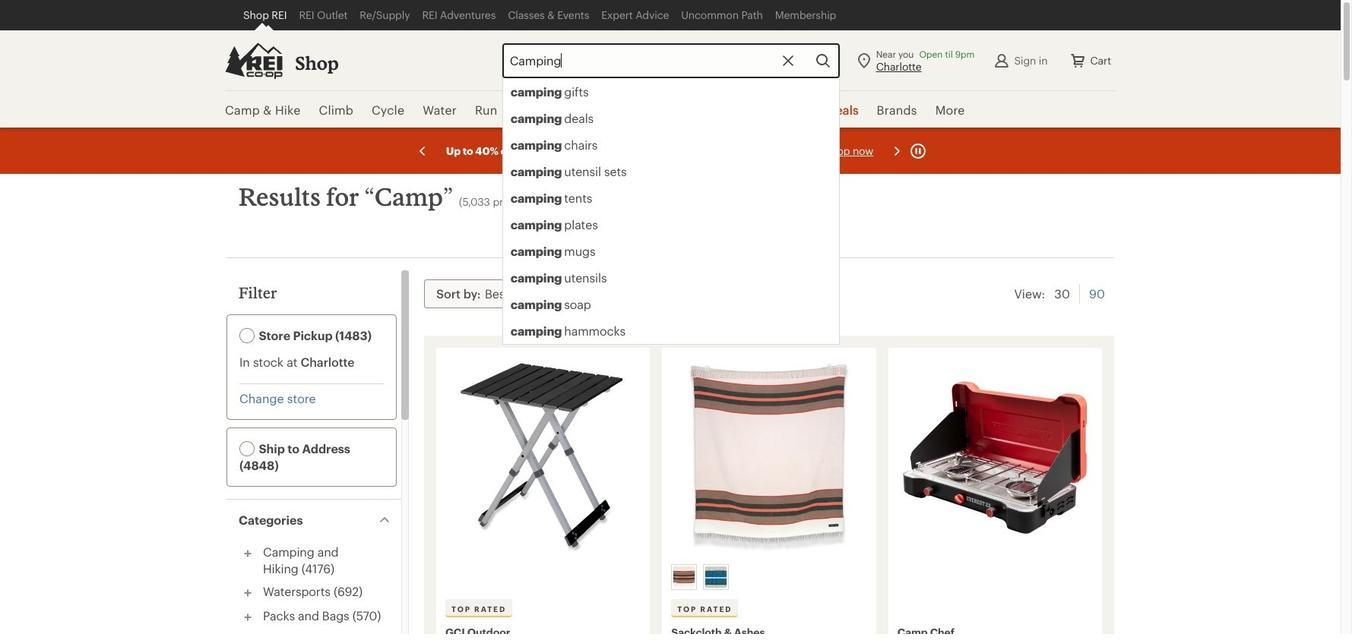 Task type: describe. For each thing, give the bounding box(es) containing it.
summit image
[[706, 567, 727, 589]]

toggle camping-and-hiking sub-items image
[[239, 545, 257, 563]]

promotional messages marquee
[[0, 128, 1341, 174]]

backcountry image
[[674, 567, 695, 589]]

add filter: ship to address (4848) image
[[240, 442, 255, 457]]

Search for great gear & clothing text field
[[502, 43, 840, 78]]

toggle packs-and-bags sub-items image
[[239, 609, 257, 627]]

toggle watersports sub-items image
[[239, 585, 257, 603]]

camp chef everest 2x high-pressure stove 0 image
[[898, 357, 1093, 559]]



Task type: vqa. For each thing, say whether or not it's contained in the screenshot.
Toggle Sleeping-Pads Sub-Items ICON
no



Task type: locate. For each thing, give the bounding box(es) containing it.
gci outdoor compact camp table 20 0 image
[[446, 357, 641, 559]]

search suggestions list box
[[502, 78, 840, 345]]

pause banner message scrolling image
[[909, 142, 928, 160]]

None field
[[502, 43, 840, 345]]

next message image
[[888, 142, 906, 160]]

shopping cart is empty image
[[1069, 51, 1088, 70]]

banner
[[0, 0, 1341, 345]]

previous message image
[[414, 142, 432, 160]]

sackcloth & ashes camp blanket 0 image
[[672, 357, 867, 559]]

search image
[[814, 51, 832, 70]]

None search field
[[475, 43, 840, 345]]

group
[[669, 562, 869, 594]]

rei co-op, go to rei.com home page image
[[225, 42, 283, 79]]

clear search image
[[779, 51, 797, 70]]



